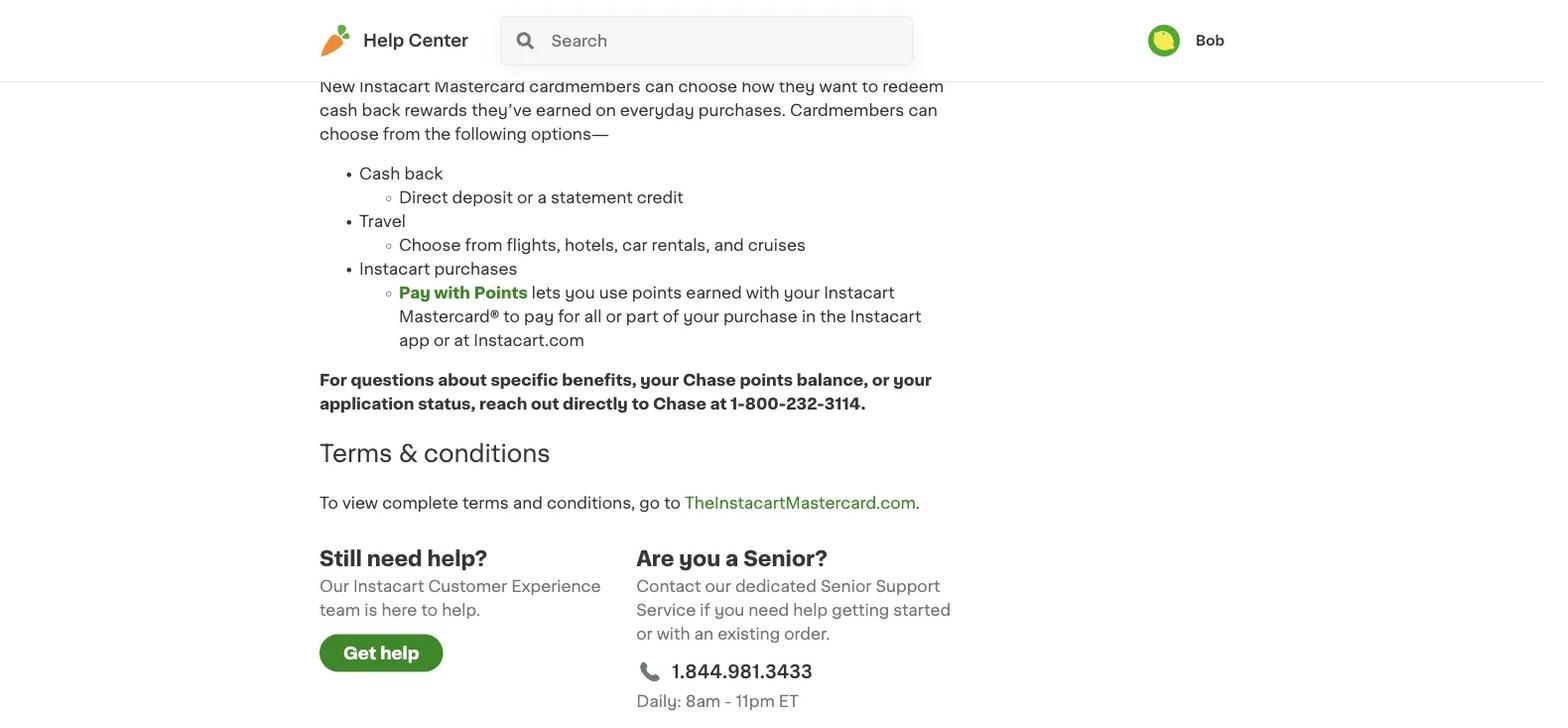 Task type: vqa. For each thing, say whether or not it's contained in the screenshot.
SETS
no



Task type: locate. For each thing, give the bounding box(es) containing it.
0 horizontal spatial at
[[454, 333, 470, 349]]

cruises
[[748, 238, 806, 254]]

lets
[[532, 286, 561, 301]]

application
[[320, 397, 415, 413]]

from inside new instacart mastercard cardmembers can choose how they want to redeem cash back rewards they've earned on everyday purchases. cardmembers can choose from the following options—
[[383, 127, 421, 143]]

in
[[802, 309, 816, 325]]

use
[[599, 286, 628, 301]]

to inside for questions about specific benefits, your chase points balance, or your application status, reach out directly to chase at 1-800-232-3114.
[[632, 397, 650, 413]]

directly
[[563, 397, 628, 413]]

at down "mastercard®"
[[454, 333, 470, 349]]

our
[[320, 579, 349, 595]]

or right the all
[[606, 309, 622, 325]]

to
[[862, 79, 879, 95], [504, 309, 520, 325], [632, 397, 650, 413], [664, 496, 681, 512], [421, 603, 438, 619]]

0 horizontal spatial the
[[425, 127, 451, 143]]

to right here
[[421, 603, 438, 619]]

our
[[705, 579, 732, 595]]

rentals,
[[652, 238, 710, 254]]

mastercard®
[[399, 309, 500, 325]]

1 vertical spatial and
[[513, 496, 543, 512]]

bob
[[1196, 34, 1225, 48]]

cardmembers
[[530, 79, 641, 95]]

0 horizontal spatial earned
[[536, 103, 592, 119]]

0 vertical spatial earned
[[536, 103, 592, 119]]

you up our
[[679, 549, 721, 570]]

with inside lets you use points earned with your instacart mastercard® to pay for all or part of your purchase in the instacart app or at instacart.com
[[746, 286, 780, 301]]

direct
[[399, 190, 448, 206]]

instacart
[[359, 79, 430, 95], [359, 262, 430, 278], [824, 286, 895, 301], [851, 309, 922, 325], [353, 579, 424, 595]]

back right cash on the left of page
[[362, 103, 401, 119]]

0 horizontal spatial back
[[362, 103, 401, 119]]

1 vertical spatial back
[[404, 166, 443, 182]]

chase left 1-
[[653, 397, 707, 413]]

your up in on the right of the page
[[784, 286, 820, 301]]

balance,
[[797, 373, 869, 389]]

theinstacartmastercard.com
[[685, 496, 916, 512]]

1 vertical spatial need
[[749, 603, 789, 619]]

can down redeem
[[909, 103, 938, 119]]

to view complete terms and conditions, go to theinstacartmastercard.com .
[[320, 496, 920, 512]]

chase
[[683, 373, 736, 389], [653, 397, 707, 413]]

800-
[[745, 397, 787, 413]]

with up purchase
[[746, 286, 780, 301]]

1 horizontal spatial back
[[404, 166, 443, 182]]

theinstacartmastercard.com link
[[685, 496, 916, 512]]

to right go
[[664, 496, 681, 512]]

1 horizontal spatial the
[[820, 309, 847, 325]]

1 vertical spatial points
[[740, 373, 793, 389]]

8am
[[686, 694, 721, 710]]

1 vertical spatial can
[[909, 103, 938, 119]]

to inside still need help? our instacart customer experience team is here to help.
[[421, 603, 438, 619]]

can up everyday
[[645, 79, 674, 95]]

dedicated
[[736, 579, 817, 595]]

or right deposit
[[517, 190, 533, 206]]

help
[[793, 603, 828, 619], [380, 645, 419, 662]]

instacart down help center link in the top left of the page
[[359, 79, 430, 95]]

choose
[[399, 238, 461, 254]]

choose up purchases.
[[678, 79, 738, 95]]

the
[[425, 127, 451, 143], [820, 309, 847, 325]]

choose down cash on the left of page
[[320, 127, 379, 143]]

cardmembers
[[790, 103, 905, 119]]

1 vertical spatial from
[[465, 238, 503, 254]]

if
[[700, 603, 711, 619]]

or right balance,
[[872, 373, 890, 389]]

1 vertical spatial a
[[726, 549, 739, 570]]

need up here
[[367, 549, 423, 570]]

following
[[455, 127, 527, 143]]

with up "mastercard®"
[[434, 286, 471, 301]]

0 vertical spatial need
[[367, 549, 423, 570]]

earned up purchase
[[686, 286, 742, 301]]

1 horizontal spatial at
[[710, 397, 727, 413]]

1 horizontal spatial need
[[749, 603, 789, 619]]

back inside cash back direct deposit or a statement credit travel choose from flights, hotels, car rentals, and cruises
[[404, 166, 443, 182]]

back up direct
[[404, 166, 443, 182]]

0 horizontal spatial with
[[434, 286, 471, 301]]

0 vertical spatial you
[[565, 286, 595, 301]]

instacart up here
[[353, 579, 424, 595]]

instacart.com
[[474, 333, 585, 349]]

0 horizontal spatial choose
[[320, 127, 379, 143]]

0 horizontal spatial from
[[383, 127, 421, 143]]

2 vertical spatial you
[[715, 603, 745, 619]]

specific
[[491, 373, 558, 389]]

need inside still need help? our instacart customer experience team is here to help.
[[367, 549, 423, 570]]

a up our
[[726, 549, 739, 570]]

they've
[[472, 103, 532, 119]]

1 vertical spatial you
[[679, 549, 721, 570]]

options—
[[531, 127, 610, 143]]

app
[[399, 333, 430, 349]]

0 horizontal spatial a
[[537, 190, 547, 206]]

1 vertical spatial earned
[[686, 286, 742, 301]]

you up for
[[565, 286, 595, 301]]

choose
[[678, 79, 738, 95], [320, 127, 379, 143]]

instacart inside still need help? our instacart customer experience team is here to help.
[[353, 579, 424, 595]]

Search search field
[[550, 17, 912, 65]]

contact
[[637, 579, 701, 595]]

pay with points
[[399, 286, 528, 301]]

0 horizontal spatial points
[[632, 286, 682, 301]]

everyday
[[620, 103, 695, 119]]

help.
[[442, 603, 481, 619]]

0 vertical spatial at
[[454, 333, 470, 349]]

a
[[537, 190, 547, 206], [726, 549, 739, 570]]

0 vertical spatial a
[[537, 190, 547, 206]]

1 horizontal spatial with
[[657, 627, 691, 643]]

1 horizontal spatial earned
[[686, 286, 742, 301]]

deposit
[[452, 190, 513, 206]]

new instacart mastercard cardmembers can choose how they want to redeem cash back rewards they've earned on everyday purchases. cardmembers can choose from the following options—
[[320, 79, 944, 143]]

help inside 'button'
[[380, 645, 419, 662]]

conditions,
[[547, 496, 636, 512]]

cash back direct deposit or a statement credit travel choose from flights, hotels, car rentals, and cruises
[[359, 166, 806, 254]]

11pm
[[736, 694, 775, 710]]

you inside lets you use points earned with your instacart mastercard® to pay for all or part of your purchase in the instacart app or at instacart.com
[[565, 286, 595, 301]]

order.
[[784, 627, 830, 643]]

reward
[[320, 26, 410, 49]]

at left 1-
[[710, 397, 727, 413]]

questions
[[351, 373, 434, 389]]

to right directly
[[632, 397, 650, 413]]

from up purchases
[[465, 238, 503, 254]]

0 vertical spatial can
[[645, 79, 674, 95]]

you for are
[[679, 549, 721, 570]]

1 horizontal spatial from
[[465, 238, 503, 254]]

0 horizontal spatial and
[[513, 496, 543, 512]]

for
[[320, 373, 347, 389]]

is
[[365, 603, 378, 619]]

to inside lets you use points earned with your instacart mastercard® to pay for all or part of your purchase in the instacart app or at instacart.com
[[504, 309, 520, 325]]

points inside lets you use points earned with your instacart mastercard® to pay for all or part of your purchase in the instacart app or at instacart.com
[[632, 286, 682, 301]]

points
[[474, 286, 528, 301]]

your right of
[[684, 309, 720, 325]]

the right in on the right of the page
[[820, 309, 847, 325]]

1 vertical spatial at
[[710, 397, 727, 413]]

points up of
[[632, 286, 682, 301]]

get help
[[344, 645, 419, 662]]

points up "800-"
[[740, 373, 793, 389]]

1 vertical spatial help
[[380, 645, 419, 662]]

0 vertical spatial points
[[632, 286, 682, 301]]

0 vertical spatial the
[[425, 127, 451, 143]]

support
[[876, 579, 941, 595]]

need down the dedicated at the bottom of page
[[749, 603, 789, 619]]

2 horizontal spatial with
[[746, 286, 780, 301]]

existing
[[718, 627, 780, 643]]

earned
[[536, 103, 592, 119], [686, 286, 742, 301]]

how
[[742, 79, 775, 95]]

or down the service
[[637, 627, 653, 643]]

0 vertical spatial and
[[714, 238, 744, 254]]

0 horizontal spatial need
[[367, 549, 423, 570]]

need inside are you a senior? contact our dedicated senior support service if you need help getting started or with an existing order.
[[749, 603, 789, 619]]

from down the rewards on the top left of the page
[[383, 127, 421, 143]]

1 horizontal spatial can
[[909, 103, 938, 119]]

or inside cash back direct deposit or a statement credit travel choose from flights, hotels, car rentals, and cruises
[[517, 190, 533, 206]]

the down the rewards on the top left of the page
[[425, 127, 451, 143]]

1 horizontal spatial a
[[726, 549, 739, 570]]

&
[[399, 442, 418, 466]]

user avatar image
[[1149, 25, 1180, 57]]

for
[[558, 309, 580, 325]]

with down the service
[[657, 627, 691, 643]]

1 horizontal spatial choose
[[678, 79, 738, 95]]

0 vertical spatial from
[[383, 127, 421, 143]]

or down "mastercard®"
[[434, 333, 450, 349]]

at inside lets you use points earned with your instacart mastercard® to pay for all or part of your purchase in the instacart app or at instacart.com
[[454, 333, 470, 349]]

to down points at top
[[504, 309, 520, 325]]

help right get
[[380, 645, 419, 662]]

1-
[[731, 397, 745, 413]]

1 horizontal spatial and
[[714, 238, 744, 254]]

you right if
[[715, 603, 745, 619]]

from
[[383, 127, 421, 143], [465, 238, 503, 254]]

0 horizontal spatial help
[[380, 645, 419, 662]]

purchases.
[[699, 103, 786, 119]]

1 vertical spatial the
[[820, 309, 847, 325]]

chase up 1-
[[683, 373, 736, 389]]

and right terms
[[513, 496, 543, 512]]

help up order.
[[793, 603, 828, 619]]

you for lets
[[565, 286, 595, 301]]

0 vertical spatial help
[[793, 603, 828, 619]]

instacart up balance,
[[824, 286, 895, 301]]

0 vertical spatial back
[[362, 103, 401, 119]]

to inside new instacart mastercard cardmembers can choose how they want to redeem cash back rewards they've earned on everyday purchases. cardmembers can choose from the following options—
[[862, 79, 879, 95]]

and left cruises
[[714, 238, 744, 254]]

1 horizontal spatial help
[[793, 603, 828, 619]]

earned up options—
[[536, 103, 592, 119]]

0 horizontal spatial can
[[645, 79, 674, 95]]

terms
[[320, 442, 393, 466]]

customer
[[428, 579, 507, 595]]

a up flights,
[[537, 190, 547, 206]]

or
[[517, 190, 533, 206], [606, 309, 622, 325], [434, 333, 450, 349], [872, 373, 890, 389], [637, 627, 653, 643]]

1 horizontal spatial points
[[740, 373, 793, 389]]

1 vertical spatial chase
[[653, 397, 707, 413]]

to right 'want'
[[862, 79, 879, 95]]



Task type: describe. For each thing, give the bounding box(es) containing it.
cash
[[359, 166, 400, 182]]

redeem
[[883, 79, 944, 95]]

at inside for questions about specific benefits, your chase points balance, or your application status, reach out directly to chase at 1-800-232-3114.
[[710, 397, 727, 413]]

1 vertical spatial choose
[[320, 127, 379, 143]]

credit
[[637, 190, 684, 206]]

1.844.981.3433 link
[[672, 659, 813, 686]]

about
[[438, 373, 487, 389]]

help
[[363, 32, 404, 49]]

they
[[779, 79, 815, 95]]

et
[[779, 694, 799, 710]]

are you a senior? contact our dedicated senior support service if you need help getting started or with an existing order.
[[637, 549, 951, 643]]

go
[[640, 496, 660, 512]]

experience
[[511, 579, 601, 595]]

on
[[596, 103, 616, 119]]

out
[[531, 397, 559, 413]]

232-
[[787, 397, 825, 413]]

help center
[[363, 32, 469, 49]]

help center link
[[320, 25, 469, 57]]

are
[[637, 549, 675, 570]]

still
[[320, 549, 362, 570]]

your right balance,
[[894, 373, 932, 389]]

lets you use points earned with your instacart mastercard® to pay for all or part of your purchase in the instacart app or at instacart.com
[[399, 286, 922, 349]]

0 vertical spatial choose
[[678, 79, 738, 95]]

3114.
[[825, 397, 866, 413]]

senior?
[[744, 549, 828, 570]]

bob link
[[1149, 25, 1225, 57]]

instacart image
[[320, 25, 351, 57]]

view
[[343, 496, 378, 512]]

pay with points link
[[399, 286, 528, 301]]

for questions about specific benefits, your chase points balance, or your application status, reach out directly to chase at 1-800-232-3114.
[[320, 373, 932, 413]]

or inside for questions about specific benefits, your chase points balance, or your application status, reach out directly to chase at 1-800-232-3114.
[[872, 373, 890, 389]]

here
[[382, 603, 417, 619]]

instacart purchases
[[359, 262, 518, 278]]

pay
[[399, 286, 431, 301]]

cash
[[320, 103, 358, 119]]

all
[[584, 309, 602, 325]]

terms
[[463, 496, 509, 512]]

daily: 8am - 11pm et
[[637, 694, 799, 710]]

started
[[894, 603, 951, 619]]

help inside are you a senior? contact our dedicated senior support service if you need help getting started or with an existing order.
[[793, 603, 828, 619]]

service
[[637, 603, 696, 619]]

terms & conditions
[[320, 442, 551, 466]]

pay
[[524, 309, 554, 325]]

conditions
[[424, 442, 551, 466]]

travel
[[359, 214, 406, 230]]

-
[[725, 694, 732, 710]]

statement
[[551, 190, 633, 206]]

flights,
[[507, 238, 561, 254]]

get
[[344, 645, 376, 662]]

of
[[663, 309, 680, 325]]

still need help? our instacart customer experience team is here to help.
[[320, 549, 601, 619]]

purchases
[[434, 262, 518, 278]]

points inside for questions about specific benefits, your chase points balance, or your application status, reach out directly to chase at 1-800-232-3114.
[[740, 373, 793, 389]]

an
[[695, 627, 714, 643]]

get help button
[[320, 635, 443, 673]]

rewards
[[405, 103, 468, 119]]

and inside cash back direct deposit or a statement credit travel choose from flights, hotels, car rentals, and cruises
[[714, 238, 744, 254]]

hotels,
[[565, 238, 619, 254]]

back inside new instacart mastercard cardmembers can choose how they want to redeem cash back rewards they've earned on everyday purchases. cardmembers can choose from the following options—
[[362, 103, 401, 119]]

your right benefits,
[[641, 373, 679, 389]]

earned inside new instacart mastercard cardmembers can choose how they want to redeem cash back rewards they've earned on everyday purchases. cardmembers can choose from the following options—
[[536, 103, 592, 119]]

.
[[916, 496, 920, 512]]

instacart up pay
[[359, 262, 430, 278]]

part
[[626, 309, 659, 325]]

from inside cash back direct deposit or a statement credit travel choose from flights, hotels, car rentals, and cruises
[[465, 238, 503, 254]]

daily:
[[637, 694, 682, 710]]

the inside lets you use points earned with your instacart mastercard® to pay for all or part of your purchase in the instacart app or at instacart.com
[[820, 309, 847, 325]]

mastercard
[[434, 79, 525, 95]]

with inside are you a senior? contact our dedicated senior support service if you need help getting started or with an existing order.
[[657, 627, 691, 643]]

want
[[820, 79, 858, 95]]

or inside are you a senior? contact our dedicated senior support service if you need help getting started or with an existing order.
[[637, 627, 653, 643]]

purchase
[[724, 309, 798, 325]]

a inside cash back direct deposit or a statement credit travel choose from flights, hotels, car rentals, and cruises
[[537, 190, 547, 206]]

benefits,
[[562, 373, 637, 389]]

0 vertical spatial chase
[[683, 373, 736, 389]]

instacart inside new instacart mastercard cardmembers can choose how they want to redeem cash back rewards they've earned on everyday purchases. cardmembers can choose from the following options—
[[359, 79, 430, 95]]

to
[[320, 496, 338, 512]]

team
[[320, 603, 361, 619]]

earned inside lets you use points earned with your instacart mastercard® to pay for all or part of your purchase in the instacart app or at instacart.com
[[686, 286, 742, 301]]

getting
[[832, 603, 890, 619]]

senior
[[821, 579, 872, 595]]

1.844.981.3433
[[672, 664, 813, 681]]

help?
[[427, 549, 488, 570]]

reach
[[480, 397, 527, 413]]

redemption
[[416, 26, 555, 49]]

the inside new instacart mastercard cardmembers can choose how they want to redeem cash back rewards they've earned on everyday purchases. cardmembers can choose from the following options—
[[425, 127, 451, 143]]

a inside are you a senior? contact our dedicated senior support service if you need help getting started or with an existing order.
[[726, 549, 739, 570]]

instacart right in on the right of the page
[[851, 309, 922, 325]]



